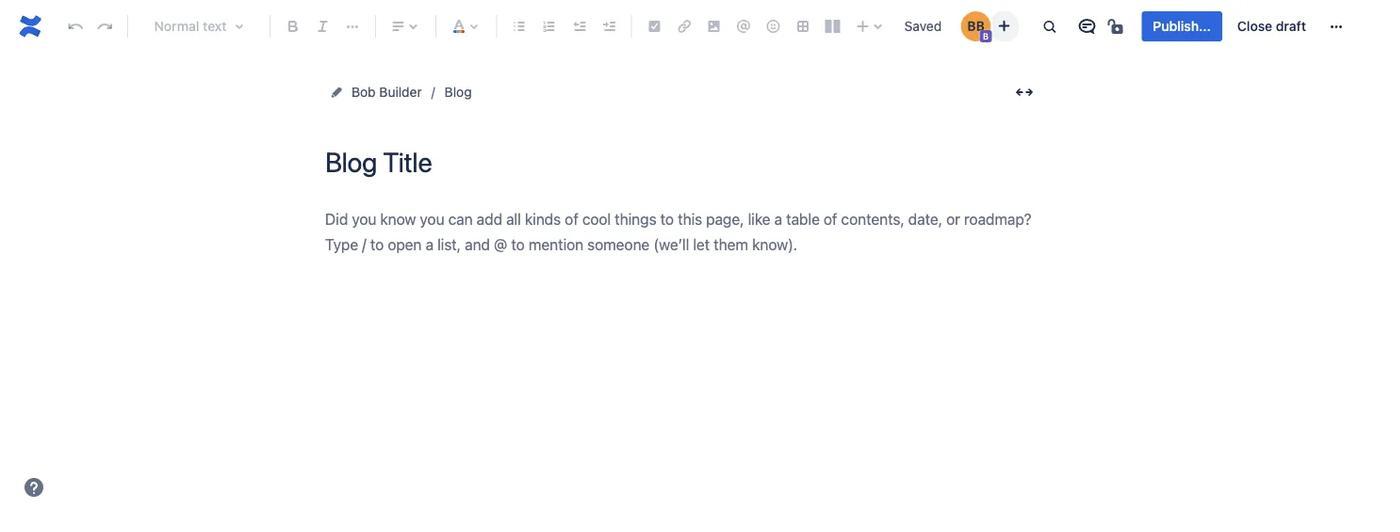 Task type: vqa. For each thing, say whether or not it's contained in the screenshot.
leftmost Meetings 'button'
no



Task type: locate. For each thing, give the bounding box(es) containing it.
move this blog image
[[329, 85, 344, 100]]

Main content area, start typing to enter text. text field
[[325, 206, 1042, 258]]

bob
[[352, 84, 376, 100]]

publish... button
[[1142, 11, 1222, 41]]

link image
[[673, 15, 696, 38]]

close
[[1237, 18, 1273, 34]]

outdent ⇧tab image
[[568, 15, 590, 38]]

action item image
[[643, 15, 666, 38]]

make page full-width image
[[1013, 81, 1036, 104]]

bob builder
[[352, 84, 422, 100]]

close draft button
[[1226, 11, 1318, 41]]

saved
[[905, 18, 942, 34]]

no restrictions image
[[1106, 15, 1129, 38]]

bullet list ⌘⇧8 image
[[508, 15, 531, 38]]

mention image
[[732, 15, 755, 38]]

publish...
[[1153, 18, 1211, 34]]

layouts image
[[822, 15, 844, 38]]

table image
[[792, 15, 815, 38]]

numbered list ⌘⇧7 image
[[538, 15, 561, 38]]

Blog post title text field
[[325, 147, 1042, 178]]

invite to edit image
[[993, 15, 1016, 37]]

redo ⌘⇧z image
[[94, 15, 116, 38]]



Task type: describe. For each thing, give the bounding box(es) containing it.
help image
[[23, 477, 45, 500]]

confluence image
[[15, 11, 45, 41]]

bob builder image
[[961, 11, 991, 41]]

emoji image
[[762, 15, 785, 38]]

builder
[[379, 84, 422, 100]]

more image
[[1325, 15, 1348, 38]]

indent tab image
[[597, 15, 620, 38]]

italic ⌘i image
[[312, 15, 334, 38]]

confluence image
[[15, 11, 45, 41]]

blog link
[[445, 81, 472, 104]]

undo ⌘z image
[[64, 15, 86, 38]]

add image, video, or file image
[[703, 15, 725, 38]]

more formatting image
[[341, 15, 364, 38]]

comment icon image
[[1076, 15, 1099, 38]]

blog
[[445, 84, 472, 100]]

close draft
[[1237, 18, 1306, 34]]

bob builder link
[[352, 81, 422, 104]]

draft
[[1276, 18, 1306, 34]]

bold ⌘b image
[[282, 15, 304, 38]]

find and replace image
[[1038, 15, 1061, 38]]



